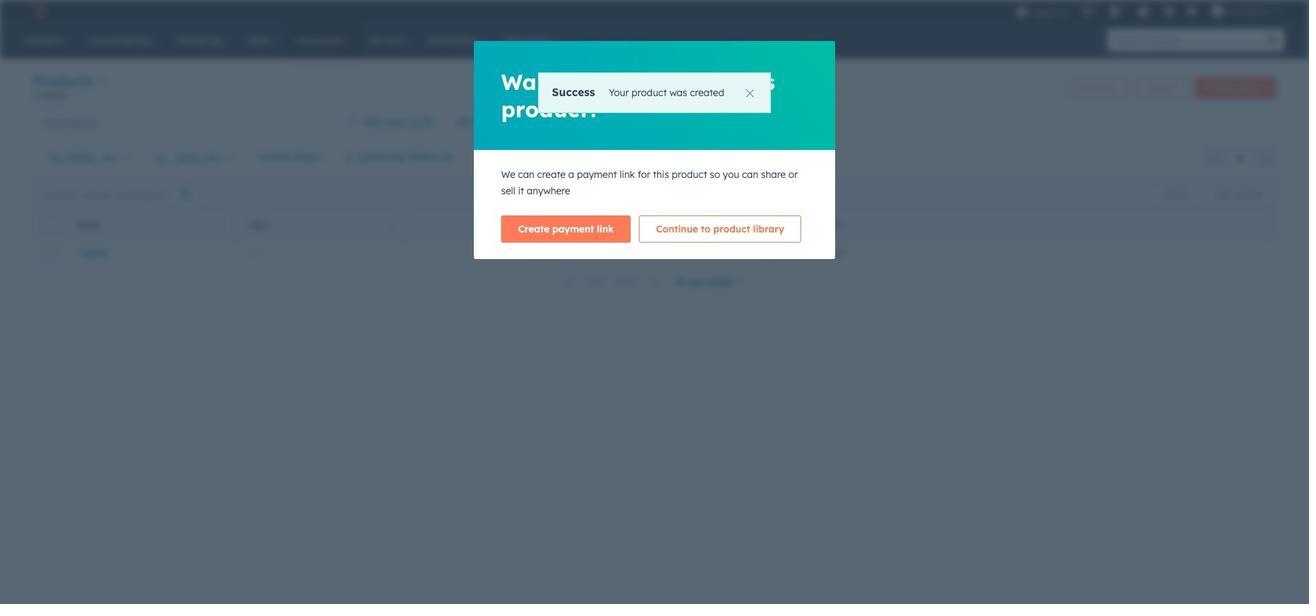 Task type: vqa. For each thing, say whether or not it's contained in the screenshot.
Next
no



Task type: locate. For each thing, give the bounding box(es) containing it.
press to sort. image for fourth press to sort. element
[[729, 219, 734, 229]]

Search HubSpot search field
[[1107, 29, 1262, 52]]

press to sort. element
[[217, 219, 222, 231], [388, 219, 393, 231], [559, 219, 564, 231], [729, 219, 734, 231], [1258, 219, 1264, 231]]

press to sort. image
[[1258, 219, 1264, 229]]

3 press to sort. image from the left
[[559, 219, 564, 229]]

press to sort. image for 3rd press to sort. element from right
[[559, 219, 564, 229]]

alert
[[538, 72, 772, 113]]

menu
[[1009, 0, 1293, 22]]

press to sort. image for first press to sort. element from left
[[217, 219, 222, 229]]

2 press to sort. image from the left
[[388, 219, 393, 229]]

jacob simon image
[[1212, 5, 1224, 17]]

marketplaces image
[[1109, 6, 1121, 18]]

banner
[[33, 71, 1277, 108]]

4 press to sort. element from the left
[[729, 219, 734, 231]]

close image
[[746, 89, 754, 98]]

Search name, description, or SKU search field
[[36, 182, 202, 207]]

4 press to sort. image from the left
[[729, 219, 734, 229]]

1 press to sort. image from the left
[[217, 219, 222, 229]]

press to sort. image
[[217, 219, 222, 229], [388, 219, 393, 229], [559, 219, 564, 229], [729, 219, 734, 229]]



Task type: describe. For each thing, give the bounding box(es) containing it.
press to sort. image for 4th press to sort. element from right
[[388, 219, 393, 229]]

1 press to sort. element from the left
[[217, 219, 222, 231]]

2 press to sort. element from the left
[[388, 219, 393, 231]]

5 press to sort. element from the left
[[1258, 219, 1264, 231]]

pagination navigation
[[558, 273, 667, 291]]

3 press to sort. element from the left
[[559, 219, 564, 231]]



